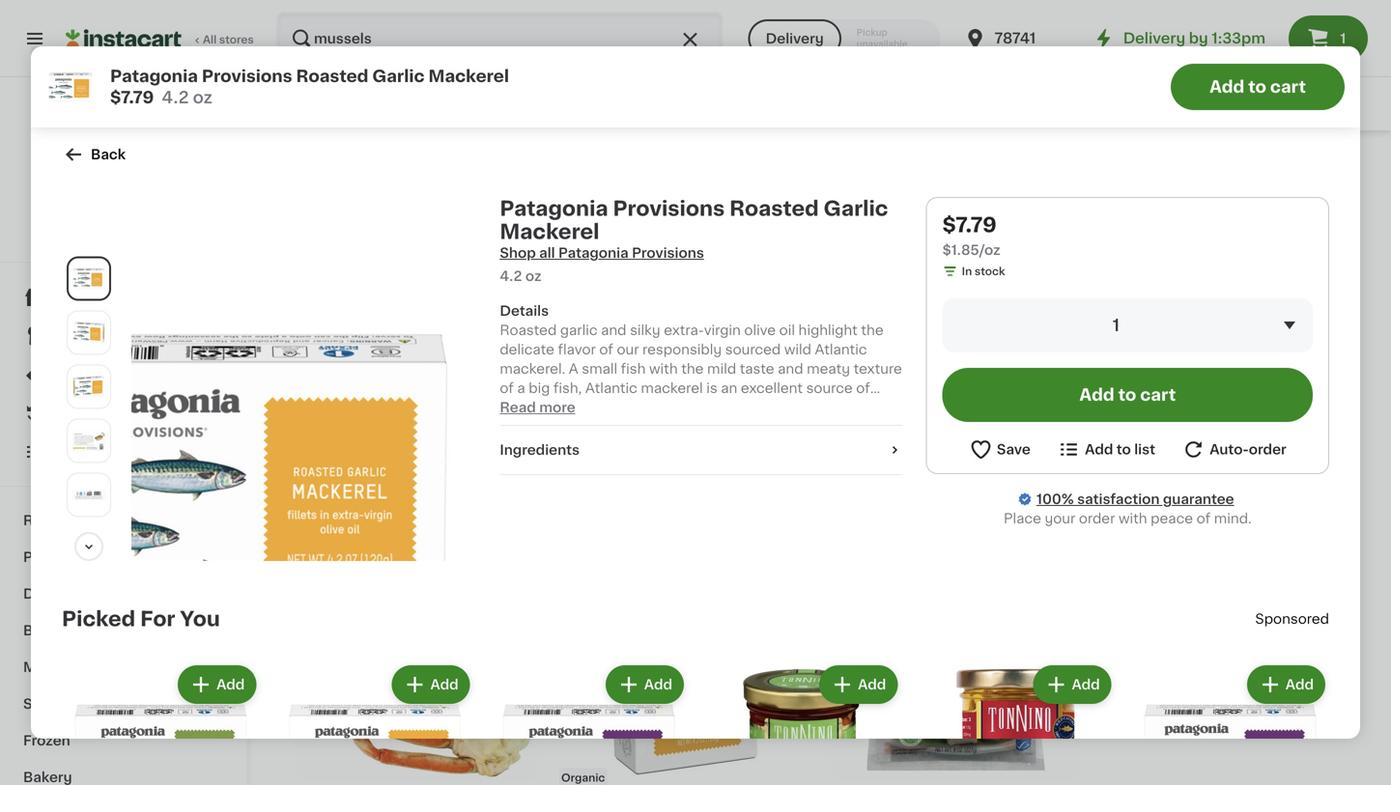 Task type: locate. For each thing, give the bounding box(es) containing it.
0 horizontal spatial order
[[1080, 512, 1116, 526]]

add button
[[180, 668, 255, 703], [394, 668, 469, 703], [608, 668, 682, 703], [822, 668, 896, 703], [1036, 668, 1110, 703], [1250, 668, 1324, 703]]

34
[[1110, 423, 1138, 443]]

add inside button
[[1086, 443, 1114, 457]]

mackerel inside roasted garlic and silky extra-virgin olive oil highlight the delicate flavor of our responsibly sourced wild atlantic mackerel. a small fish with the mild taste and meaty texture of a big fish, atlantic mackerel is an excellent source of protein and vitamin b-12.* our roasted garlic mackerel packs easily for camping and makes a great pantry staple for quick pastas, salads and more.
[[808, 401, 870, 415]]

add to cart button down 1:33pm
[[1172, 64, 1346, 110]]

$ 11 64
[[833, 33, 875, 53]]

0 vertical spatial add to cart button
[[1172, 64, 1346, 110]]

cart for the top "add to cart" button
[[1271, 79, 1307, 95]]

patagonia inside patagonia provisions roasted garlic mackerel $7.79 4.2 oz
[[110, 68, 198, 85]]

patagonia
[[290, 59, 358, 72], [110, 68, 198, 85], [500, 199, 609, 219], [290, 448, 358, 462], [560, 448, 628, 462], [829, 448, 897, 462]]

in down $1.85/oz
[[962, 266, 973, 277]]

shop inside patagonia provisions roasted garlic mackerel shop all patagonia provisions 4.2 oz
[[500, 246, 536, 260]]

herb
[[754, 448, 788, 462]]

to down 34
[[1117, 443, 1132, 457]]

list
[[1135, 443, 1156, 457]]

and
[[1248, 97, 1275, 111], [601, 324, 627, 337], [778, 362, 804, 376], [552, 401, 578, 415], [672, 420, 697, 434], [662, 440, 688, 453]]

0 horizontal spatial garlic
[[373, 68, 425, 85]]

store choice
[[835, 13, 893, 21]]

patagonia inside patagonia provisions roasted garlic mackerel shop all patagonia provisions 4.2 oz
[[500, 199, 609, 219]]

garlic for patagonia provisions roasted garlic mackerel $7.79 4.2 oz
[[373, 68, 425, 85]]

1 vertical spatial add to cart
[[1080, 387, 1177, 404]]

2 vertical spatial mackerel
[[808, 401, 870, 415]]

the down responsibly
[[682, 362, 704, 376]]

juice & nectars patagonia provisions roasted garlic mackerel hero image
[[0, 236, 471, 719]]

patagonia for patagonia provisions roasted garlic mackerel shop all patagonia provisions 4.2 oz
[[500, 199, 609, 219]]

1 vertical spatial shop
[[54, 291, 90, 304]]

sofrito
[[996, 468, 1041, 481]]

0 vertical spatial in
[[962, 266, 973, 277]]

delivery by 1:33pm
[[1124, 31, 1266, 45]]

0 vertical spatial 4.2
[[162, 89, 189, 106]]

meat
[[23, 661, 59, 675]]

1 vertical spatial in
[[1037, 448, 1049, 462]]

baking and cooking
[[1198, 97, 1334, 111]]

1 vertical spatial mackerel
[[500, 222, 600, 242]]

mackerel for patagonia provisions roasted garlic mackerel $7.79 4.2 oz
[[429, 68, 509, 85]]

and down 'our' on the bottom of the page
[[672, 420, 697, 434]]

and down wild
[[778, 362, 804, 376]]

0 horizontal spatial $7.79
[[110, 89, 154, 106]]

a
[[518, 382, 526, 395], [749, 420, 757, 434]]

of up "read"
[[500, 382, 514, 395]]

None search field
[[276, 12, 724, 66]]

smoked
[[434, 59, 490, 72], [434, 448, 490, 462]]

1 vertical spatial 4.2
[[500, 270, 522, 283]]

patagonia provisions lemon herb mussels
[[560, 448, 788, 481]]

mussels
[[290, 78, 346, 92], [290, 468, 346, 481], [560, 468, 616, 481]]

&
[[64, 588, 75, 601], [62, 661, 74, 675], [77, 698, 88, 711]]

protein
[[500, 401, 549, 415]]

organic inside product group
[[292, 401, 336, 412]]

recipes link
[[12, 503, 235, 539]]

to up baking and cooking
[[1249, 79, 1267, 95]]

to inside button
[[1117, 443, 1132, 457]]

lists
[[54, 446, 87, 459]]

1 vertical spatial cart
[[1141, 387, 1177, 404]]

delivery inside button
[[766, 32, 824, 45]]

mackerel inside patagonia provisions roasted garlic mackerel $7.79 4.2 oz
[[429, 68, 509, 85]]

provisions inside patagonia provisions smoked mussels
[[361, 59, 431, 72]]

oz inside patagonia provisions roasted garlic mackerel shop all patagonia provisions 4.2 oz
[[526, 270, 542, 283]]

0 horizontal spatial cart
[[1141, 387, 1177, 404]]

1 vertical spatial the
[[682, 362, 704, 376]]

mussels inside patagonia provisions smoked mussels 4.2 oz
[[290, 468, 346, 481]]

garlic inside patagonia provisions roasted garlic mackerel shop all patagonia provisions 4.2 oz
[[824, 199, 889, 219]]

0 horizontal spatial atlantic
[[586, 382, 638, 395]]

1 horizontal spatial delivery
[[1124, 31, 1186, 45]]

add to cart up baking and cooking
[[1210, 79, 1307, 95]]

$ 8 73 for patagonia provisions mussels, in olive oil + broth, savory sofrito
[[833, 423, 870, 443]]

delicate
[[500, 343, 555, 357]]

provisions for patagonia provisions roasted garlic mackerel shop all patagonia provisions 4.2 oz
[[613, 199, 725, 219]]

0 vertical spatial oz
[[193, 89, 213, 106]]

patagonia inside patagonia provisions mussels, in olive oil + broth, savory sofrito
[[829, 448, 897, 462]]

bakery
[[23, 771, 72, 785]]

0 vertical spatial a
[[518, 382, 526, 395]]

mind.
[[1215, 512, 1253, 526]]

8 for patagonia provisions mussels, in olive oil + broth, savory sofrito
[[840, 423, 854, 443]]

1 horizontal spatial in
[[1037, 448, 1049, 462]]

of down the texture
[[857, 382, 871, 395]]

4.2
[[162, 89, 189, 106], [500, 270, 522, 283], [290, 486, 308, 497]]

provisions inside patagonia provisions smoked mussels 4.2 oz
[[361, 448, 431, 462]]

1 smoked from the top
[[434, 59, 490, 72]]

1 horizontal spatial 4.2
[[290, 486, 308, 497]]

roasted
[[296, 68, 369, 85], [730, 199, 819, 219], [500, 324, 557, 337], [704, 401, 761, 415]]

2 vertical spatial garlic
[[764, 401, 804, 415]]

in
[[962, 266, 973, 277], [1037, 448, 1049, 462]]

olive
[[829, 468, 864, 481]]

auto-order button
[[1182, 438, 1287, 462]]

provisions inside patagonia provisions roasted garlic mackerel shop all patagonia provisions 4.2 oz
[[613, 199, 725, 219]]

1 horizontal spatial shop
[[500, 246, 536, 260]]

2 vertical spatial to
[[1117, 443, 1132, 457]]

0 horizontal spatial add to cart
[[1080, 387, 1177, 404]]

cart up 94
[[1141, 387, 1177, 404]]

smoked inside patagonia provisions smoked mussels 4.2 oz
[[434, 448, 490, 462]]

all stores
[[203, 34, 254, 45]]

cart for bottom "add to cart" button
[[1141, 387, 1177, 404]]

0 vertical spatial mackerel
[[429, 68, 509, 85]]

0 vertical spatial for
[[587, 420, 606, 434]]

$6.98 per pound element
[[1099, 31, 1353, 56]]

0 vertical spatial $7.79
[[110, 89, 154, 106]]

for down vitamin
[[587, 420, 606, 434]]

1 vertical spatial atlantic
[[586, 382, 638, 395]]

mackerel inside patagonia provisions roasted garlic mackerel shop all patagonia provisions 4.2 oz
[[500, 222, 600, 242]]

0 vertical spatial to
[[1249, 79, 1267, 95]]

you
[[180, 610, 220, 630]]

0 vertical spatial /lb
[[1148, 32, 1169, 47]]

0 horizontal spatial oz
[[193, 89, 213, 106]]

extra-
[[664, 324, 705, 337]]

0 horizontal spatial delivery
[[766, 32, 824, 45]]

0 vertical spatial add to cart
[[1210, 79, 1307, 95]]

with
[[650, 362, 678, 376], [1119, 512, 1148, 526]]

provisions
[[632, 246, 705, 260]]

94
[[1140, 424, 1155, 434]]

1 vertical spatial to
[[1119, 387, 1137, 404]]

provisions inside patagonia provisions mussels, in olive oil + broth, savory sofrito
[[901, 448, 970, 462]]

0 vertical spatial cart
[[1271, 79, 1307, 95]]

with up the mackerel
[[650, 362, 678, 376]]

patagonia inside patagonia provisions smoked mussels
[[290, 59, 358, 72]]

$8.73 element
[[290, 420, 544, 445]]

roasted inside patagonia provisions roasted garlic mackerel $7.79 4.2 oz
[[296, 68, 369, 85]]

1 vertical spatial /lb
[[1163, 421, 1183, 437]]

virgin
[[705, 324, 741, 337]]

enlarge juice & nectars patagonia provisions roasted garlic mackerel angle_left (opens in a new tab) image
[[72, 316, 106, 351]]

100% satisfaction guarantee
[[1037, 493, 1235, 507]]

& for snacks
[[77, 698, 88, 711]]

2 vertical spatial oz
[[310, 486, 323, 497]]

in inside patagonia provisions mussels, in olive oil + broth, savory sofrito
[[1037, 448, 1049, 462]]

recipes
[[23, 514, 80, 528]]

73 for patagonia provisions mussels, in olive oil + broth, savory sofrito
[[856, 424, 870, 434]]

back button
[[62, 143, 126, 166]]

patagonia for patagonia provisions smoked mussels 4.2 oz
[[290, 448, 358, 462]]

patagonia provisions roasted garlic mackerel shop all patagonia provisions 4.2 oz
[[500, 199, 889, 283]]

snacks & candy
[[23, 698, 138, 711]]

garlic
[[373, 68, 425, 85], [824, 199, 889, 219], [764, 401, 804, 415]]

all stores link
[[66, 12, 255, 66]]

excellent
[[741, 382, 803, 395]]

0 horizontal spatial the
[[682, 362, 704, 376]]

0 horizontal spatial with
[[650, 362, 678, 376]]

smoked inside patagonia provisions smoked mussels
[[434, 59, 490, 72]]

of down the guarantee
[[1197, 512, 1211, 526]]

the up the texture
[[862, 324, 884, 337]]

/lb inside $ 6 98 /lb
[[1148, 32, 1169, 47]]

8
[[301, 33, 315, 53], [571, 33, 585, 53], [571, 423, 585, 443], [840, 423, 854, 443]]

78741
[[995, 31, 1037, 45]]

2 vertical spatial 4.2
[[290, 486, 308, 497]]

camping
[[609, 420, 668, 434]]

shop up enlarge juice & nectars patagonia provisions roasted garlic mackerel angle_left (opens in a new tab) icon
[[54, 291, 90, 304]]

provisions for patagonia provisions mussels, in olive oil + broth, savory sofrito
[[901, 448, 970, 462]]

1 horizontal spatial for
[[587, 420, 606, 434]]

$7.79 inside patagonia provisions roasted garlic mackerel $7.79 4.2 oz
[[110, 89, 154, 106]]

$ 8 73
[[294, 33, 330, 53], [564, 33, 600, 53], [564, 423, 600, 443], [833, 423, 870, 443]]

mussels for patagonia provisions smoked mussels 4.2 oz
[[290, 468, 346, 481]]

patagonia inside patagonia provisions smoked mussels 4.2 oz
[[290, 448, 358, 462]]

to up 34
[[1119, 387, 1137, 404]]

78741 button
[[964, 12, 1080, 66]]

atlantic up vitamin
[[586, 382, 638, 395]]

with down 100% satisfaction guarantee
[[1119, 512, 1148, 526]]

provisions inside patagonia provisions roasted garlic mackerel $7.79 4.2 oz
[[202, 68, 292, 85]]

0 vertical spatial garlic
[[373, 68, 425, 85]]

1 vertical spatial smoked
[[434, 448, 490, 462]]

0 vertical spatial 1
[[1341, 32, 1347, 45]]

1 vertical spatial $7.79
[[943, 215, 997, 235]]

to for bottom "add to cart" button
[[1119, 387, 1137, 404]]

1 horizontal spatial order
[[1250, 443, 1287, 457]]

for
[[140, 610, 175, 630]]

delivery
[[1124, 31, 1186, 45], [766, 32, 824, 45]]

oil
[[780, 324, 796, 337]]

2 horizontal spatial oz
[[526, 270, 542, 283]]

1 horizontal spatial add to cart
[[1210, 79, 1307, 95]]

big
[[529, 382, 550, 395]]

save button
[[969, 438, 1031, 462]]

2 horizontal spatial garlic
[[824, 199, 889, 219]]

0 vertical spatial smoked
[[434, 59, 490, 72]]

1 horizontal spatial 1
[[1341, 32, 1347, 45]]

/lb inside $ 34 94 /lb
[[1163, 421, 1183, 437]]

and up our on the top
[[601, 324, 627, 337]]

shop left all at the top left of page
[[500, 246, 536, 260]]

1 vertical spatial &
[[62, 661, 74, 675]]

beverages
[[23, 624, 97, 638]]

a left big
[[518, 382, 526, 395]]

enlarge juice & nectars patagonia provisions roasted garlic mackerel angle_back (opens in a new tab) image
[[72, 424, 106, 459]]

for down packs on the bottom left
[[500, 440, 519, 453]]

$7.79 down instacart logo
[[110, 89, 154, 106]]

and right baking at the top right of page
[[1248, 97, 1275, 111]]

garlic inside patagonia provisions roasted garlic mackerel $7.79 4.2 oz
[[373, 68, 425, 85]]

1:33pm
[[1212, 31, 1266, 45]]

buy
[[54, 407, 82, 420]]

$7.79 inside $7.79 $1.85/oz
[[943, 215, 997, 235]]

cart up cooking
[[1271, 79, 1307, 95]]

lists link
[[12, 433, 235, 472]]

makes
[[701, 420, 745, 434]]

1 vertical spatial with
[[1119, 512, 1148, 526]]

0 vertical spatial the
[[862, 324, 884, 337]]

0 vertical spatial &
[[64, 588, 75, 601]]

1 vertical spatial for
[[500, 440, 519, 453]]

0 vertical spatial shop
[[500, 246, 536, 260]]

dairy
[[23, 588, 61, 601]]

mackerel
[[641, 382, 703, 395]]

0 horizontal spatial 1
[[1113, 318, 1120, 334]]

1 horizontal spatial a
[[749, 420, 757, 434]]

the
[[862, 324, 884, 337], [682, 362, 704, 376]]

details button
[[500, 302, 904, 321]]

a left "great"
[[749, 420, 757, 434]]

1 vertical spatial garlic
[[824, 199, 889, 219]]

of
[[600, 343, 614, 357], [500, 382, 514, 395], [857, 382, 871, 395], [1197, 512, 1211, 526]]

oz inside patagonia provisions smoked mussels 4.2 oz
[[310, 486, 323, 497]]

0 vertical spatial atlantic
[[815, 343, 868, 357]]

patagonia for patagonia provisions lemon herb mussels
[[560, 448, 628, 462]]

1 vertical spatial 1
[[1113, 318, 1120, 334]]

1 horizontal spatial garlic
[[764, 401, 804, 415]]

patagonia inside "patagonia provisions lemon herb mussels"
[[560, 448, 628, 462]]

1 horizontal spatial oz
[[310, 486, 323, 497]]

provisions for patagonia provisions roasted garlic mackerel $7.79 4.2 oz
[[202, 68, 292, 85]]

enlarge juice & nectars patagonia provisions roasted garlic mackerel angle_top (opens in a new tab) image
[[72, 478, 106, 513]]

atlantic up the meaty
[[815, 343, 868, 357]]

2 vertical spatial &
[[77, 698, 88, 711]]

add to cart up 34
[[1080, 387, 1177, 404]]

2 horizontal spatial 4.2
[[500, 270, 522, 283]]

0 vertical spatial order
[[1250, 443, 1287, 457]]

$
[[294, 34, 301, 45], [564, 34, 571, 45], [833, 34, 840, 45], [1103, 34, 1110, 45], [564, 424, 571, 434], [833, 424, 840, 434], [1103, 424, 1110, 434]]

bakery link
[[12, 760, 235, 786]]

1 vertical spatial oz
[[526, 270, 542, 283]]

our
[[617, 343, 639, 357]]

1 button
[[1290, 15, 1369, 62]]

98
[[1126, 34, 1141, 45]]

2 smoked from the top
[[434, 448, 490, 462]]

picked for you
[[62, 610, 220, 630]]

1 horizontal spatial cart
[[1271, 79, 1307, 95]]

product group
[[290, 158, 544, 499], [560, 158, 814, 499], [829, 158, 1084, 484], [1099, 158, 1353, 465], [62, 662, 260, 786], [276, 662, 474, 786], [490, 662, 688, 786], [704, 662, 902, 786], [918, 662, 1116, 786], [1132, 662, 1330, 786]]

1 horizontal spatial $7.79
[[943, 215, 997, 235]]

& left eggs
[[64, 588, 75, 601]]

in right save
[[1037, 448, 1049, 462]]

add to cart button up 34
[[943, 368, 1314, 422]]

3 add button from the left
[[608, 668, 682, 703]]

/lb right the 98
[[1148, 32, 1169, 47]]

quick
[[522, 440, 559, 453]]

/lb right 94
[[1163, 421, 1183, 437]]

provisions inside "patagonia provisions lemon herb mussels"
[[631, 448, 701, 462]]

order inside 'button'
[[1250, 443, 1287, 457]]

mussels inside patagonia provisions smoked mussels
[[290, 78, 346, 92]]

shop link
[[12, 278, 235, 317]]

stock
[[975, 266, 1006, 277]]

0 vertical spatial with
[[650, 362, 678, 376]]

& left candy
[[77, 698, 88, 711]]

0 horizontal spatial shop
[[54, 291, 90, 304]]

5 add button from the left
[[1036, 668, 1110, 703]]

add
[[1210, 79, 1245, 95], [1080, 387, 1115, 404], [1086, 443, 1114, 457], [217, 679, 245, 692], [431, 679, 459, 692], [645, 679, 673, 692], [858, 679, 887, 692], [1072, 679, 1101, 692], [1286, 679, 1315, 692]]

garlic for patagonia provisions roasted garlic mackerel shop all patagonia provisions 4.2 oz
[[824, 199, 889, 219]]

0 horizontal spatial 4.2
[[162, 89, 189, 106]]

smoked for patagonia provisions smoked mussels
[[434, 59, 490, 72]]

more
[[540, 401, 576, 415]]

11
[[840, 33, 858, 53]]

enlarge juice & nectars patagonia provisions roasted garlic mackerel angle_right (opens in a new tab) image
[[72, 370, 106, 405]]

0 horizontal spatial for
[[500, 440, 519, 453]]

& right meat
[[62, 661, 74, 675]]

add to list button
[[1058, 438, 1156, 462]]

product group containing 34
[[1099, 158, 1353, 465]]

$7.79 up $1.85/oz
[[943, 215, 997, 235]]

0 horizontal spatial in
[[962, 266, 973, 277]]



Task type: vqa. For each thing, say whether or not it's contained in the screenshot.
rewards
no



Task type: describe. For each thing, give the bounding box(es) containing it.
spo
[[1256, 613, 1283, 627]]

easily
[[544, 420, 583, 434]]

snacks & candy link
[[12, 686, 235, 723]]

add to list
[[1086, 443, 1156, 457]]

and up easily
[[552, 401, 578, 415]]

of up the small
[[600, 343, 614, 357]]

central
[[1099, 448, 1149, 462]]

baking and cooking link
[[1169, 85, 1344, 123]]

choice
[[862, 13, 893, 21]]

patagonia
[[559, 246, 629, 260]]

6
[[1110, 33, 1124, 53]]

enlarge juice & nectars patagonia provisions roasted garlic mackerel hero (opens in a new tab) image
[[72, 262, 106, 296]]

2 add button from the left
[[394, 668, 469, 703]]

$ inside $ 34 94 /lb
[[1103, 424, 1110, 434]]

ingredients button
[[500, 441, 904, 460]]

produce
[[23, 551, 82, 565]]

8 for patagonia provisions lemon herb mussels
[[571, 423, 585, 443]]

pastas,
[[563, 440, 612, 453]]

& for dairy
[[64, 588, 75, 601]]

staple
[[847, 420, 889, 434]]

1 vertical spatial order
[[1080, 512, 1116, 526]]

it
[[85, 407, 94, 420]]

scallops
[[1273, 448, 1331, 462]]

$ inside $ 6 98 /lb
[[1103, 34, 1110, 45]]

b-
[[634, 401, 649, 415]]

0 horizontal spatial a
[[518, 382, 526, 395]]

$34.94 per pound element
[[1099, 420, 1353, 445]]

meaty
[[807, 362, 851, 376]]

dairy & eggs link
[[12, 576, 235, 613]]

is
[[707, 382, 718, 395]]

/lb for 34
[[1163, 421, 1183, 437]]

salads
[[615, 440, 659, 453]]

great
[[760, 420, 796, 434]]

source
[[807, 382, 853, 395]]

fish,
[[554, 382, 582, 395]]

$ 8 73 for patagonia provisions lemon herb mussels
[[564, 423, 600, 443]]

sourced
[[726, 343, 781, 357]]

oil
[[867, 468, 886, 481]]

snacks
[[23, 698, 74, 711]]

mussels for patagonia provisions smoked mussels
[[290, 78, 346, 92]]

frozen
[[23, 735, 70, 748]]

delivery for delivery
[[766, 32, 824, 45]]

place
[[1004, 512, 1042, 526]]

spo nsored
[[1256, 613, 1330, 627]]

1 inside 1 field
[[1113, 318, 1120, 334]]

product group containing patagonia provisions smoked mussels
[[290, 158, 544, 499]]

1 horizontal spatial with
[[1119, 512, 1148, 526]]

guarantee
[[1164, 493, 1235, 507]]

73 for patagonia provisions lemon herb mussels
[[587, 424, 600, 434]]

73 for patagonia provisions smoked mussels
[[317, 34, 330, 45]]

mussels inside "patagonia provisions lemon herb mussels"
[[560, 468, 616, 481]]

/lb for 6
[[1148, 32, 1169, 47]]

4.2 inside patagonia provisions roasted garlic mackerel shop all patagonia provisions 4.2 oz
[[500, 270, 522, 283]]

buy it again
[[54, 407, 136, 420]]

and left the more.
[[662, 440, 688, 453]]

buy it again link
[[12, 394, 235, 433]]

organic inside button
[[562, 773, 606, 784]]

stores
[[219, 34, 254, 45]]

fresh
[[1203, 448, 1240, 462]]

baking
[[1198, 97, 1245, 111]]

patagonia for patagonia provisions mussels, in olive oil + broth, savory sofrito
[[829, 448, 897, 462]]

dairy & eggs
[[23, 588, 114, 601]]

1 horizontal spatial atlantic
[[815, 343, 868, 357]]

& for meat
[[62, 661, 74, 675]]

savory
[[946, 468, 992, 481]]

1 horizontal spatial the
[[862, 324, 884, 337]]

patagonia provisions mussels, in olive oil + broth, savory sofrito
[[829, 448, 1049, 481]]

provisions for patagonia provisions lemon herb mussels
[[631, 448, 701, 462]]

more.
[[691, 440, 730, 453]]

olive
[[745, 324, 776, 337]]

flavor
[[558, 343, 596, 357]]

1 add button from the left
[[180, 668, 255, 703]]

1 field
[[943, 299, 1314, 353]]

delivery button
[[749, 19, 842, 58]]

ingredients
[[500, 444, 580, 457]]

provisions for patagonia provisions smoked mussels 4.2 oz
[[361, 448, 431, 462]]

1 vertical spatial a
[[749, 420, 757, 434]]

in stock
[[962, 266, 1006, 277]]

back
[[91, 148, 126, 161]]

auto-
[[1210, 443, 1250, 457]]

seafood
[[77, 661, 135, 675]]

central market logo image
[[81, 101, 166, 186]]

texture
[[854, 362, 903, 376]]

recommended searches element
[[267, 77, 1392, 130]]

nsored
[[1283, 613, 1330, 627]]

$ 8 73 for patagonia provisions smoked mussels
[[294, 33, 330, 53]]

patagonia provisions smoked mussels 4.2 oz
[[290, 448, 490, 497]]

deals
[[54, 368, 94, 382]]

$1.85/oz
[[943, 244, 1001, 257]]

and inside recommended searches 'element'
[[1248, 97, 1275, 111]]

wild
[[785, 343, 812, 357]]

instacart logo image
[[66, 27, 182, 50]]

frozen link
[[12, 723, 235, 760]]

details
[[500, 304, 549, 318]]

taste
[[740, 362, 775, 376]]

patagonia for patagonia provisions smoked mussels
[[290, 59, 358, 72]]

an
[[721, 382, 738, 395]]

roasted inside patagonia provisions roasted garlic mackerel shop all patagonia provisions 4.2 oz
[[730, 199, 819, 219]]

deals link
[[12, 356, 235, 394]]

to for the top "add to cart" button
[[1249, 79, 1267, 95]]

lemon
[[704, 448, 751, 462]]

meat & seafood
[[23, 661, 135, 675]]

mackerel for patagonia provisions roasted garlic mackerel shop all patagonia provisions 4.2 oz
[[500, 222, 600, 242]]

with inside roasted garlic and silky extra-virgin olive oil highlight the delicate flavor of our responsibly sourced wild atlantic mackerel. a small fish with the mild taste and meaty texture of a big fish, atlantic mackerel is an excellent source of protein and vitamin b-12.* our roasted garlic mackerel packs easily for camping and makes a great pantry staple for quick pastas, salads and more.
[[650, 362, 678, 376]]

highlight
[[799, 324, 858, 337]]

garlic inside roasted garlic and silky extra-virgin olive oil highlight the delicate flavor of our responsibly sourced wild atlantic mackerel. a small fish with the mild taste and meaty texture of a big fish, atlantic mackerel is an excellent source of protein and vitamin b-12.* our roasted garlic mackerel packs easily for camping and makes a great pantry staple for quick pastas, salads and more.
[[764, 401, 804, 415]]

100% satisfaction guarantee link
[[1037, 490, 1235, 509]]

again
[[98, 407, 136, 420]]

patagonia provisions roasted garlic mackerel $7.79 4.2 oz
[[110, 68, 509, 106]]

mild
[[708, 362, 737, 376]]

oz inside patagonia provisions roasted garlic mackerel $7.79 4.2 oz
[[193, 89, 213, 106]]

smoked for patagonia provisions smoked mussels 4.2 oz
[[434, 448, 490, 462]]

4.2 inside patagonia provisions smoked mussels 4.2 oz
[[290, 486, 308, 497]]

8 for patagonia provisions smoked mussels
[[301, 33, 315, 53]]

read more
[[500, 401, 576, 415]]

$7.79 $1.85/oz
[[943, 215, 1001, 257]]

service type group
[[749, 19, 941, 58]]

6 add button from the left
[[1250, 668, 1324, 703]]

delivery for delivery by 1:33pm
[[1124, 31, 1186, 45]]

satisfaction
[[1078, 493, 1160, 507]]

delivery by 1:33pm link
[[1093, 27, 1266, 50]]

all
[[203, 34, 217, 45]]

$ inside $ 11 64
[[833, 34, 840, 45]]

provisions for patagonia provisions smoked mussels
[[361, 59, 431, 72]]

pantry
[[799, 420, 844, 434]]

4 add button from the left
[[822, 668, 896, 703]]

4.2 inside patagonia provisions roasted garlic mackerel $7.79 4.2 oz
[[162, 89, 189, 106]]

cooking
[[1278, 97, 1334, 111]]

1 inside 1 button
[[1341, 32, 1347, 45]]

eggs
[[79, 588, 114, 601]]

1 vertical spatial add to cart button
[[943, 368, 1314, 422]]

patagonia for patagonia provisions roasted garlic mackerel $7.79 4.2 oz
[[110, 68, 198, 85]]

picked
[[62, 610, 135, 630]]

$ 6 98 /lb
[[1103, 32, 1169, 53]]



